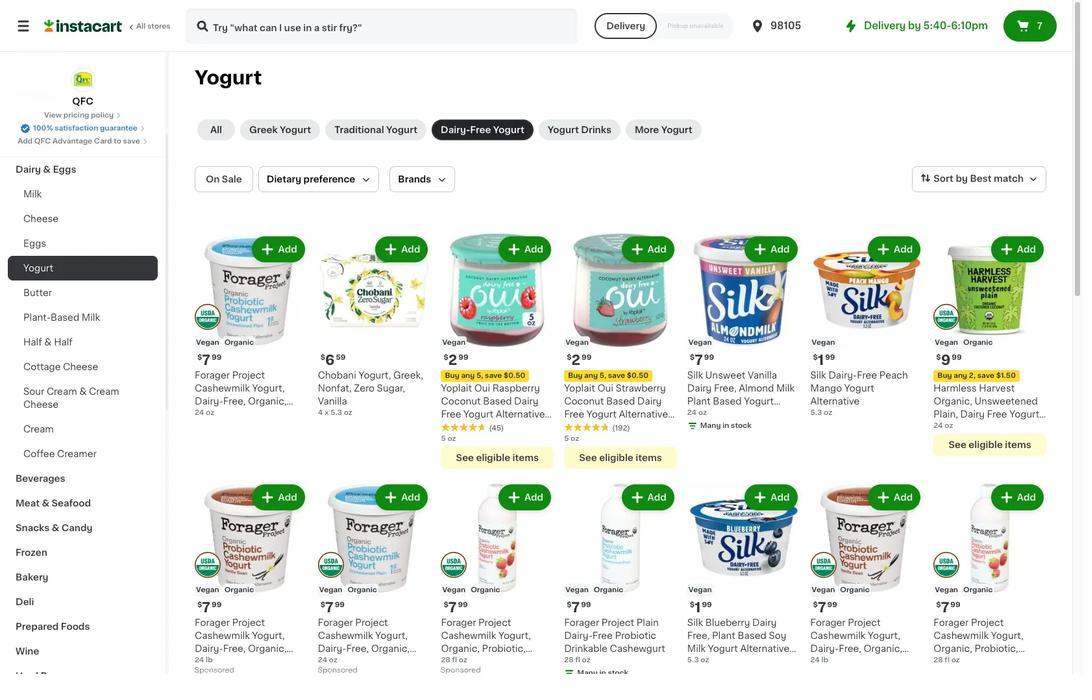 Task type: describe. For each thing, give the bounding box(es) containing it.
coffee
[[23, 450, 55, 459]]

to
[[114, 138, 121, 145]]

policy
[[91, 112, 114, 119]]

all for all
[[210, 125, 222, 134]]

free, inside "silk blueberry dairy free, plant based soy milk yogurt alternative container"
[[688, 632, 710, 641]]

59
[[336, 354, 346, 361]]

dietary preference button
[[258, 166, 380, 192]]

$ inside $ 9 99
[[937, 354, 942, 361]]

recipes link
[[8, 83, 158, 108]]

best match
[[971, 174, 1024, 183]]

milk inside milk link
[[23, 190, 42, 199]]

$ 2 99 for yoplait oui strawberry coconut based dairy free yogurt alternative, glass yogurt jar
[[567, 353, 592, 367]]

plant inside silk unsweet vanilla dairy free, almond milk plant based yogurt alternative tub
[[688, 397, 711, 406]]

recipes
[[16, 91, 54, 100]]

$ 1 99 for silk blueberry dairy free, plant based soy milk yogurt alternative container
[[690, 601, 712, 615]]

meat & seafood link
[[8, 491, 158, 516]]

see eligible items button for harmless harvest organic, unsweetened plain, dairy free yogurt alternative
[[934, 434, 1047, 456]]

item badge image for forager project cashewmilk yogurt, organic, probiotic, strawberry
[[934, 552, 960, 578]]

$0.50 for raspberry
[[504, 372, 526, 379]]

qfc link
[[70, 68, 95, 108]]

chobani yogurt, greek, nonfat, zero sugar, vanilla 4 x 5.3 oz
[[318, 371, 424, 416]]

alternative, for raspberry
[[496, 410, 548, 419]]

harvest
[[980, 384, 1016, 393]]

1 horizontal spatial eggs
[[53, 165, 76, 174]]

9
[[942, 353, 951, 367]]

7 inside button
[[1038, 21, 1043, 31]]

beverages
[[16, 474, 65, 483]]

alternative inside "silk blueberry dairy free, plant based soy milk yogurt alternative container"
[[741, 645, 790, 654]]

sort by
[[934, 174, 969, 183]]

see eligible items for yoplait oui strawberry coconut based dairy free yogurt alternative, glass yogurt jar
[[580, 453, 662, 462]]

prepared foods
[[16, 622, 90, 631]]

advantage
[[53, 138, 92, 145]]

vegan organic inside product group
[[936, 339, 994, 346]]

delivery for delivery
[[607, 21, 646, 31]]

preference
[[304, 175, 356, 184]]

forager project plain dairy-free probiotic drinkable cashewgurt 28 fl oz
[[565, 619, 666, 664]]

snacks & candy
[[16, 524, 93, 533]]

0 horizontal spatial strawberry
[[441, 658, 492, 667]]

container
[[688, 658, 733, 667]]

1 horizontal spatial forager project cashewmilk yogurt, dairy-free, organic, unsweetened plain, probiotic
[[318, 619, 410, 674]]

eligible for yoplait oui strawberry coconut based dairy free yogurt alternative, glass yogurt jar
[[600, 453, 634, 462]]

dairy & eggs
[[16, 165, 76, 174]]

$0.50 for strawberry
[[627, 372, 649, 379]]

product group containing 9
[[934, 234, 1047, 456]]

mango
[[811, 384, 843, 393]]

5 oz for yoplait oui strawberry coconut based dairy free yogurt alternative, glass yogurt jar
[[565, 435, 580, 442]]

vegan inside product group
[[936, 339, 959, 346]]

eligible for yoplait oui raspberry coconut based dairy free yogurt alternative, glass yogurt jar
[[476, 453, 511, 462]]

vanilla inside chobani yogurt, greek, nonfat, zero sugar, vanilla 4 x 5.3 oz
[[318, 397, 347, 406]]

3 fl from the left
[[945, 657, 950, 664]]

traditional yogurt
[[335, 125, 418, 134]]

yogurt inside silk dairy-free peach mango yogurt alternative 5.3 oz
[[845, 384, 875, 393]]

100% satisfaction guarantee
[[33, 125, 138, 132]]

foods
[[61, 622, 90, 631]]

butter
[[23, 288, 52, 298]]

zero
[[354, 384, 375, 393]]

yogurt inside harmless harvest organic, unsweetened plain, dairy free yogurt alternative
[[1010, 410, 1040, 419]]

buy for yoplait oui raspberry coconut based dairy free yogurt alternative, glass yogurt jar
[[445, 372, 460, 379]]

28 inside forager project plain dairy-free probiotic drinkable cashewgurt 28 fl oz
[[565, 657, 574, 664]]

produce
[[16, 140, 55, 149]]

free inside harmless harvest organic, unsweetened plain, dairy free yogurt alternative
[[988, 410, 1008, 419]]

1 forager project cashewmilk yogurt, dairy-free, organic, vanilla bean, probiotic from the left
[[195, 619, 296, 667]]

sour
[[23, 387, 44, 396]]

6:10pm
[[952, 21, 989, 31]]

view pricing policy
[[44, 112, 114, 119]]

vanilla inside silk unsweet vanilla dairy free, almond milk plant based yogurt alternative tub
[[748, 371, 778, 380]]

drinkable
[[565, 645, 608, 654]]

4
[[318, 409, 323, 416]]

cottage cheese link
[[8, 355, 158, 379]]

more yogurt link
[[626, 120, 702, 140]]

view pricing policy link
[[44, 110, 122, 121]]

silk for 1
[[688, 619, 704, 628]]

buy any 5, save $0.50 for raspberry
[[445, 372, 526, 379]]

dairy & eggs link
[[8, 157, 158, 182]]

on sale button
[[195, 166, 253, 192]]

sort
[[934, 174, 954, 183]]

fl inside forager project plain dairy-free probiotic drinkable cashewgurt 28 fl oz
[[576, 657, 581, 664]]

peach
[[880, 371, 909, 380]]

2 24 lb from the left
[[811, 657, 829, 664]]

see for harmless harvest organic, unsweetened plain, dairy free yogurt alternative
[[949, 440, 967, 449]]

more
[[635, 125, 660, 134]]

save for yoplait oui strawberry coconut based dairy free yogurt alternative, glass yogurt jar
[[609, 372, 626, 379]]

any for strawberry
[[585, 372, 598, 379]]

delivery by 5:40-6:10pm link
[[844, 18, 989, 34]]

yogurt inside the traditional yogurt 'link'
[[386, 125, 418, 134]]

frozen link
[[8, 540, 158, 565]]

5, for strawberry
[[600, 372, 607, 379]]

cream up coffee
[[23, 425, 54, 434]]

buy any 2, save $1.50
[[938, 372, 1017, 379]]

oui for raspberry
[[475, 384, 491, 393]]

cottage cheese
[[23, 362, 98, 372]]

plain, inside harmless harvest organic, unsweetened plain, dairy free yogurt alternative
[[934, 410, 959, 419]]

any for organic,
[[954, 372, 968, 379]]

2 fl from the left
[[452, 657, 457, 664]]

item badge image for forager project cashewmilk yogurt, dairy-free, organic, vanilla bean, probiotic
[[195, 552, 221, 578]]

tub
[[739, 410, 756, 419]]

nonfat,
[[318, 384, 352, 393]]

yogurt inside "silk blueberry dairy free, plant based soy milk yogurt alternative container"
[[709, 645, 739, 654]]

& inside sour cream & cream cheese
[[79, 387, 87, 396]]

$ 6 59
[[321, 353, 346, 367]]

1 for silk dairy-free peach mango yogurt alternative
[[818, 353, 824, 367]]

1 horizontal spatial 5.3
[[688, 657, 699, 664]]

& for half
[[44, 338, 52, 347]]

brands
[[398, 175, 432, 184]]

free inside forager project plain dairy-free probiotic drinkable cashewgurt 28 fl oz
[[593, 632, 613, 641]]

all for all stores
[[136, 23, 146, 30]]

jar for strawberry
[[625, 423, 639, 432]]

see eligible items button for yoplait oui strawberry coconut based dairy free yogurt alternative, glass yogurt jar
[[565, 447, 677, 469]]

qfc logo image
[[70, 68, 95, 92]]

1 probiotic, from the left
[[482, 645, 526, 654]]

by for sort
[[956, 174, 969, 183]]

frozen
[[16, 548, 47, 557]]

oui for strawberry
[[598, 384, 614, 393]]

0 vertical spatial cheese
[[23, 214, 59, 223]]

half & half link
[[8, 330, 158, 355]]

5.3 inside chobani yogurt, greek, nonfat, zero sugar, vanilla 4 x 5.3 oz
[[331, 409, 342, 416]]

dairy inside silk unsweet vanilla dairy free, almond milk plant based yogurt alternative tub
[[688, 384, 712, 393]]

cashewgurt
[[610, 645, 666, 654]]

deli link
[[8, 590, 158, 615]]

$1.50
[[997, 372, 1017, 379]]

2 horizontal spatial strawberry
[[934, 658, 985, 667]]

silk for 7
[[688, 371, 704, 380]]

0 horizontal spatial qfc
[[34, 138, 51, 145]]

half & half
[[23, 338, 73, 347]]

view
[[44, 112, 62, 119]]

probiotic inside forager project plain dairy-free probiotic drinkable cashewgurt 28 fl oz
[[615, 632, 657, 641]]

coffee creamer link
[[8, 442, 158, 466]]

strawberry inside yoplait oui strawberry coconut based dairy free yogurt alternative, glass yogurt jar
[[616, 384, 666, 393]]

1 horizontal spatial qfc
[[72, 97, 93, 106]]

seafood
[[52, 499, 91, 508]]

2 probiotic, from the left
[[975, 645, 1019, 654]]

2 vertical spatial unsweetened
[[318, 658, 381, 667]]

plant-based milk link
[[8, 305, 158, 330]]

traditional
[[335, 125, 384, 134]]

wine
[[16, 647, 39, 656]]

yogurt, inside chobani yogurt, greek, nonfat, zero sugar, vanilla 4 x 5.3 oz
[[359, 371, 391, 380]]

wine link
[[8, 639, 158, 664]]

deli
[[16, 598, 34, 607]]

sour cream & cream cheese link
[[8, 379, 158, 417]]

buy any 5, save $0.50 for strawberry
[[568, 372, 649, 379]]

5.3 oz
[[688, 657, 710, 664]]

yogurt inside greek yogurt link
[[280, 125, 311, 134]]

see for yoplait oui raspberry coconut based dairy free yogurt alternative, glass yogurt jar
[[456, 453, 474, 462]]

organic, inside harmless harvest organic, unsweetened plain, dairy free yogurt alternative
[[934, 397, 973, 406]]

based inside yoplait oui strawberry coconut based dairy free yogurt alternative, glass yogurt jar
[[607, 397, 635, 406]]

2 forager project cashewmilk yogurt, dairy-free, organic, vanilla bean, probiotic from the left
[[811, 619, 912, 667]]

add qfc advantage card to save
[[18, 138, 140, 145]]

satisfaction
[[55, 125, 98, 132]]

cottage
[[23, 362, 61, 372]]

see eligible items for harmless harvest organic, unsweetened plain, dairy free yogurt alternative
[[949, 440, 1032, 449]]

item badge image for harmless harvest organic, unsweetened plain, dairy free yogurt alternative
[[934, 304, 960, 330]]

2 28 from the left
[[441, 657, 451, 664]]

dairy- inside silk dairy-free peach mango yogurt alternative 5.3 oz
[[829, 371, 858, 380]]

dairy inside "silk blueberry dairy free, plant based soy milk yogurt alternative container"
[[753, 619, 777, 628]]

in
[[723, 422, 730, 429]]

1 half from the left
[[23, 338, 42, 347]]

buy for harmless harvest organic, unsweetened plain, dairy free yogurt alternative
[[938, 372, 953, 379]]

delivery for delivery by 5:40-6:10pm
[[865, 21, 906, 31]]

dairy inside 'yoplait oui raspberry coconut based dairy free yogurt alternative, glass yogurt jar'
[[515, 397, 539, 406]]

& for seafood
[[42, 499, 49, 508]]

produce link
[[8, 133, 158, 157]]

bakery link
[[8, 565, 158, 590]]

(45)
[[489, 425, 504, 432]]

0 horizontal spatial unsweetened
[[195, 410, 258, 419]]

lists link
[[8, 36, 158, 62]]

yogurt inside dairy-free yogurt link
[[494, 125, 525, 134]]



Task type: locate. For each thing, give the bounding box(es) containing it.
items down 'yoplait oui raspberry coconut based dairy free yogurt alternative, glass yogurt jar'
[[513, 453, 539, 462]]

1 vertical spatial all
[[210, 125, 222, 134]]

2 glass from the left
[[441, 423, 467, 432]]

$ 1 99 up mango
[[814, 353, 836, 367]]

dairy- inside forager project plain dairy-free probiotic drinkable cashewgurt 28 fl oz
[[565, 632, 593, 641]]

see
[[949, 440, 967, 449], [580, 453, 597, 462], [456, 453, 474, 462]]

free inside yoplait oui strawberry coconut based dairy free yogurt alternative, glass yogurt jar
[[565, 410, 585, 419]]

2 horizontal spatial fl
[[945, 657, 950, 664]]

0 horizontal spatial 24 lb
[[195, 657, 213, 664]]

unsweetened
[[975, 397, 1039, 406], [195, 410, 258, 419], [318, 658, 381, 667]]

1 horizontal spatial alternative,
[[619, 410, 671, 419]]

save inside product group
[[978, 372, 995, 379]]

0 horizontal spatial delivery
[[607, 21, 646, 31]]

meat
[[16, 499, 40, 508]]

based up '(192)'
[[607, 397, 635, 406]]

save for yoplait oui raspberry coconut based dairy free yogurt alternative, glass yogurt jar
[[485, 372, 502, 379]]

fl
[[576, 657, 581, 664], [452, 657, 457, 664], [945, 657, 950, 664]]

alternative inside silk dairy-free peach mango yogurt alternative 5.3 oz
[[811, 397, 860, 406]]

24 lb
[[195, 657, 213, 664], [811, 657, 829, 664]]

by for delivery
[[909, 21, 922, 31]]

1 vertical spatial $ 1 99
[[690, 601, 712, 615]]

see eligible items button down harmless harvest organic, unsweetened plain, dairy free yogurt alternative
[[934, 434, 1047, 456]]

5 for yoplait oui strawberry coconut based dairy free yogurt alternative, glass yogurt jar
[[565, 435, 569, 442]]

5 oz
[[565, 435, 580, 442], [441, 435, 456, 442]]

$ 1 99 for silk dairy-free peach mango yogurt alternative
[[814, 353, 836, 367]]

0 horizontal spatial 5
[[441, 435, 446, 442]]

0 horizontal spatial alternative,
[[496, 410, 548, 419]]

alternative down soy
[[741, 645, 790, 654]]

& for eggs
[[43, 165, 51, 174]]

1 $0.50 from the left
[[627, 372, 649, 379]]

more yogurt
[[635, 125, 693, 134]]

0 horizontal spatial lb
[[206, 657, 213, 664]]

0 horizontal spatial probiotic,
[[482, 645, 526, 654]]

$ 2 99
[[567, 353, 592, 367], [444, 353, 469, 367]]

1 24 lb from the left
[[195, 657, 213, 664]]

0 vertical spatial 1
[[818, 353, 824, 367]]

guarantee
[[100, 125, 138, 132]]

$ 1 99
[[814, 353, 836, 367], [690, 601, 712, 615]]

silk left unsweet
[[688, 371, 704, 380]]

yoplait inside yoplait oui strawberry coconut based dairy free yogurt alternative, glass yogurt jar
[[565, 384, 596, 393]]

based up tub
[[713, 397, 742, 406]]

alternative inside silk unsweet vanilla dairy free, almond milk plant based yogurt alternative tub
[[688, 410, 737, 419]]

0 horizontal spatial buy
[[445, 372, 460, 379]]

0 horizontal spatial $0.50
[[504, 372, 526, 379]]

1 horizontal spatial 24 lb
[[811, 657, 829, 664]]

1 glass from the left
[[565, 423, 590, 432]]

2 bean, from the left
[[843, 658, 868, 667]]

see down harmless harvest organic, unsweetened plain, dairy free yogurt alternative
[[949, 440, 967, 449]]

silk blueberry dairy free, plant based soy milk yogurt alternative container
[[688, 619, 790, 667]]

2 horizontal spatial see eligible items button
[[934, 434, 1047, 456]]

jar inside 'yoplait oui raspberry coconut based dairy free yogurt alternative, glass yogurt jar'
[[502, 423, 516, 432]]

items for yoplait oui strawberry coconut based dairy free yogurt alternative, glass yogurt jar
[[636, 453, 662, 462]]

1 horizontal spatial 1
[[818, 353, 824, 367]]

& right meat
[[42, 499, 49, 508]]

0 vertical spatial qfc
[[72, 97, 93, 106]]

by right sort
[[956, 174, 969, 183]]

eligible down (45)
[[476, 453, 511, 462]]

2 vertical spatial cheese
[[23, 400, 59, 409]]

5, up 'yoplait oui raspberry coconut based dairy free yogurt alternative, glass yogurt jar'
[[477, 372, 484, 379]]

1 buy from the left
[[568, 372, 583, 379]]

glass left '(192)'
[[565, 423, 590, 432]]

1 28 from the left
[[565, 657, 574, 664]]

eggs up butter
[[23, 239, 46, 248]]

& for candy
[[52, 524, 59, 533]]

2 horizontal spatial sponsored badge image
[[441, 667, 481, 674]]

yoplait left raspberry
[[441, 384, 472, 393]]

1 $ 2 99 from the left
[[567, 353, 592, 367]]

&
[[43, 165, 51, 174], [44, 338, 52, 347], [79, 387, 87, 396], [42, 499, 49, 508], [52, 524, 59, 533]]

5 oz down yoplait oui strawberry coconut based dairy free yogurt alternative, glass yogurt jar
[[565, 435, 580, 442]]

bakery
[[16, 573, 48, 582]]

1 vertical spatial eggs
[[23, 239, 46, 248]]

product group containing 6
[[318, 234, 431, 418]]

buy right greek, on the bottom left of the page
[[445, 372, 460, 379]]

any up yoplait oui strawberry coconut based dairy free yogurt alternative, glass yogurt jar
[[585, 372, 598, 379]]

items for harmless harvest organic, unsweetened plain, dairy free yogurt alternative
[[1006, 440, 1032, 449]]

plant
[[688, 397, 711, 406], [713, 632, 736, 641]]

glass for yoplait oui raspberry coconut based dairy free yogurt alternative, glass yogurt jar
[[441, 423, 467, 432]]

0 vertical spatial eggs
[[53, 165, 76, 174]]

save right 2,
[[978, 372, 995, 379]]

2 sponsored badge image from the left
[[318, 667, 357, 674]]

$ 2 99 up yoplait oui strawberry coconut based dairy free yogurt alternative, glass yogurt jar
[[567, 353, 592, 367]]

raspberry
[[493, 384, 540, 393]]

see eligible items button down (45)
[[441, 447, 554, 469]]

$
[[197, 354, 202, 361], [567, 354, 572, 361], [321, 354, 325, 361], [444, 354, 449, 361], [690, 354, 695, 361], [814, 354, 818, 361], [937, 354, 942, 361], [197, 602, 202, 609], [567, 602, 572, 609], [321, 602, 325, 609], [444, 602, 449, 609], [690, 602, 695, 609], [814, 602, 818, 609], [937, 602, 942, 609]]

yogurt drinks
[[548, 125, 612, 134]]

1 bean, from the left
[[226, 658, 252, 667]]

1 horizontal spatial jar
[[625, 423, 639, 432]]

0 horizontal spatial jar
[[502, 423, 516, 432]]

2
[[572, 353, 581, 367], [449, 353, 458, 367]]

sugar,
[[377, 384, 405, 393]]

glass inside 'yoplait oui raspberry coconut based dairy free yogurt alternative, glass yogurt jar'
[[441, 423, 467, 432]]

0 vertical spatial by
[[909, 21, 922, 31]]

buy up yoplait oui strawberry coconut based dairy free yogurt alternative, glass yogurt jar
[[568, 372, 583, 379]]

1 horizontal spatial buy any 5, save $0.50
[[568, 372, 649, 379]]

oz inside forager project plain dairy-free probiotic drinkable cashewgurt 28 fl oz
[[582, 657, 591, 664]]

milk right almond
[[777, 384, 795, 393]]

1 horizontal spatial see
[[580, 453, 597, 462]]

1 oui from the left
[[598, 384, 614, 393]]

items inside product group
[[1006, 440, 1032, 449]]

delivery by 5:40-6:10pm
[[865, 21, 989, 31]]

sponsored badge image for vanilla
[[195, 667, 234, 674]]

stores
[[147, 23, 171, 30]]

2 for yoplait oui raspberry coconut based dairy free yogurt alternative, glass yogurt jar
[[449, 353, 458, 367]]

save right 'to'
[[123, 138, 140, 145]]

24 inside product group
[[934, 422, 944, 429]]

3 buy from the left
[[938, 372, 953, 379]]

save for harmless harvest organic, unsweetened plain, dairy free yogurt alternative
[[978, 372, 995, 379]]

0 vertical spatial unsweetened
[[975, 397, 1039, 406]]

yoplait right raspberry
[[565, 384, 596, 393]]

silk inside silk dairy-free peach mango yogurt alternative 5.3 oz
[[811, 371, 827, 380]]

& down cottage cheese link
[[79, 387, 87, 396]]

1 alternative, from the left
[[619, 410, 671, 419]]

milk down dairy & eggs
[[23, 190, 42, 199]]

2 buy from the left
[[445, 372, 460, 379]]

sour cream & cream cheese
[[23, 387, 119, 409]]

free inside 'yoplait oui raspberry coconut based dairy free yogurt alternative, glass yogurt jar'
[[441, 410, 462, 419]]

1 5 oz from the left
[[565, 435, 580, 442]]

glass inside yoplait oui strawberry coconut based dairy free yogurt alternative, glass yogurt jar
[[565, 423, 590, 432]]

probiotic,
[[482, 645, 526, 654], [975, 645, 1019, 654]]

0 horizontal spatial eligible
[[476, 453, 511, 462]]

yoplait for yoplait oui strawberry coconut based dairy free yogurt alternative, glass yogurt jar
[[565, 384, 596, 393]]

buy any 5, save $0.50 up yoplait oui strawberry coconut based dairy free yogurt alternative, glass yogurt jar
[[568, 372, 649, 379]]

(192)
[[613, 425, 630, 432]]

see down 'yoplait oui raspberry coconut based dairy free yogurt alternative, glass yogurt jar'
[[456, 453, 474, 462]]

Best match Sort by field
[[913, 166, 1047, 192]]

buy for yoplait oui strawberry coconut based dairy free yogurt alternative, glass yogurt jar
[[568, 372, 583, 379]]

1 any from the left
[[585, 372, 598, 379]]

free, inside silk unsweet vanilla dairy free, almond milk plant based yogurt alternative tub
[[714, 384, 737, 393]]

snacks
[[16, 524, 50, 533]]

eggs down advantage
[[53, 165, 76, 174]]

1 horizontal spatial see eligible items
[[580, 453, 662, 462]]

1 horizontal spatial 2
[[572, 353, 581, 367]]

2 horizontal spatial see eligible items
[[949, 440, 1032, 449]]

oui left raspberry
[[475, 384, 491, 393]]

1 vertical spatial unsweetened
[[195, 410, 258, 419]]

& down produce
[[43, 165, 51, 174]]

unsweet
[[706, 371, 746, 380]]

1 horizontal spatial $ 1 99
[[814, 353, 836, 367]]

1 horizontal spatial any
[[585, 372, 598, 379]]

0 horizontal spatial by
[[909, 21, 922, 31]]

items for yoplait oui raspberry coconut based dairy free yogurt alternative, glass yogurt jar
[[513, 453, 539, 462]]

2 5 oz from the left
[[441, 435, 456, 442]]

0 horizontal spatial plant
[[688, 397, 711, 406]]

qfc down the 100%
[[34, 138, 51, 145]]

silk inside silk unsweet vanilla dairy free, almond milk plant based yogurt alternative tub
[[688, 371, 704, 380]]

sponsored badge image
[[195, 667, 234, 674], [318, 667, 357, 674], [441, 667, 481, 674]]

1 vertical spatial cheese
[[63, 362, 98, 372]]

cream down cottage cheese link
[[89, 387, 119, 396]]

lb
[[206, 657, 213, 664], [822, 657, 829, 664]]

2 yoplait from the left
[[441, 384, 472, 393]]

1 horizontal spatial items
[[636, 453, 662, 462]]

yogurt inside silk unsweet vanilla dairy free, almond milk plant based yogurt alternative tub
[[745, 397, 774, 406]]

$ 9 99
[[937, 353, 962, 367]]

$ 2 99 for yoplait oui raspberry coconut based dairy free yogurt alternative, glass yogurt jar
[[444, 353, 469, 367]]

5, for raspberry
[[477, 372, 484, 379]]

0 horizontal spatial plain,
[[260, 410, 285, 419]]

see eligible items down harmless harvest organic, unsweetened plain, dairy free yogurt alternative
[[949, 440, 1032, 449]]

0 horizontal spatial buy any 5, save $0.50
[[445, 372, 526, 379]]

blueberry
[[706, 619, 751, 628]]

eligible down harmless harvest organic, unsweetened plain, dairy free yogurt alternative
[[969, 440, 1004, 449]]

see eligible items inside product group
[[949, 440, 1032, 449]]

harmless harvest organic, unsweetened plain, dairy free yogurt alternative
[[934, 384, 1040, 432]]

alternative down mango
[[811, 397, 860, 406]]

2 up 'yoplait oui raspberry coconut based dairy free yogurt alternative, glass yogurt jar'
[[449, 353, 458, 367]]

plant up many
[[688, 397, 711, 406]]

0 horizontal spatial any
[[461, 372, 475, 379]]

0 vertical spatial forager project cashewmilk yogurt, dairy-free, organic, unsweetened plain, probiotic
[[195, 371, 287, 432]]

greek yogurt link
[[240, 120, 320, 140]]

cream down 'cottage cheese'
[[47, 387, 77, 396]]

probiotic
[[195, 423, 236, 432], [615, 632, 657, 641], [255, 658, 296, 667], [871, 658, 912, 667], [318, 671, 359, 674]]

silk inside "silk blueberry dairy free, plant based soy milk yogurt alternative container"
[[688, 619, 704, 628]]

1 horizontal spatial coconut
[[565, 397, 604, 406]]

forager project cashewmilk yogurt, organic, probiotic, strawberry
[[441, 619, 531, 667], [934, 619, 1024, 667]]

alternative, for strawberry
[[619, 410, 671, 419]]

many in stock
[[701, 422, 752, 429]]

see eligible items down (45)
[[456, 453, 539, 462]]

coconut for yoplait oui raspberry coconut based dairy free yogurt alternative, glass yogurt jar
[[441, 397, 481, 406]]

jar for raspberry
[[502, 423, 516, 432]]

0 horizontal spatial eggs
[[23, 239, 46, 248]]

organic
[[225, 339, 254, 346], [964, 339, 994, 346], [225, 587, 254, 594], [594, 587, 624, 594], [348, 587, 377, 594], [471, 587, 501, 594], [841, 587, 870, 594], [964, 587, 994, 594]]

alternative, down raspberry
[[496, 410, 548, 419]]

1 lb from the left
[[206, 657, 213, 664]]

0 horizontal spatial see eligible items button
[[441, 447, 554, 469]]

thanksgiving
[[16, 116, 78, 125]]

silk dairy-free peach mango yogurt alternative 5.3 oz
[[811, 371, 909, 416]]

oz inside silk dairy-free peach mango yogurt alternative 5.3 oz
[[824, 409, 833, 416]]

oz inside chobani yogurt, greek, nonfat, zero sugar, vanilla 4 x 5.3 oz
[[344, 409, 353, 416]]

snacks & candy link
[[8, 516, 158, 540]]

2 for yoplait oui strawberry coconut based dairy free yogurt alternative, glass yogurt jar
[[572, 353, 581, 367]]

0 horizontal spatial fl
[[452, 657, 457, 664]]

1 forager project cashewmilk yogurt, organic, probiotic, strawberry from the left
[[441, 619, 531, 667]]

instacart logo image
[[44, 18, 122, 34]]

free inside silk dairy-free peach mango yogurt alternative 5.3 oz
[[858, 371, 878, 380]]

5 down yoplait oui strawberry coconut based dairy free yogurt alternative, glass yogurt jar
[[565, 435, 569, 442]]

$ 2 99 up 'yoplait oui raspberry coconut based dairy free yogurt alternative, glass yogurt jar'
[[444, 353, 469, 367]]

1 jar from the left
[[625, 423, 639, 432]]

5 down 'yoplait oui raspberry coconut based dairy free yogurt alternative, glass yogurt jar'
[[441, 435, 446, 442]]

1 horizontal spatial $0.50
[[627, 372, 649, 379]]

yogurt inside yogurt "link"
[[23, 264, 53, 273]]

5,
[[600, 372, 607, 379], [477, 372, 484, 379]]

by inside "link"
[[909, 21, 922, 31]]

1 horizontal spatial probiotic,
[[975, 645, 1019, 654]]

eligible for harmless harvest organic, unsweetened plain, dairy free yogurt alternative
[[969, 440, 1004, 449]]

see for yoplait oui strawberry coconut based dairy free yogurt alternative, glass yogurt jar
[[580, 453, 597, 462]]

0 vertical spatial $ 1 99
[[814, 353, 836, 367]]

1 horizontal spatial glass
[[565, 423, 590, 432]]

silk
[[688, 371, 704, 380], [811, 371, 827, 380], [688, 619, 704, 628]]

see down yoplait oui strawberry coconut based dairy free yogurt alternative, glass yogurt jar
[[580, 453, 597, 462]]

soy
[[769, 632, 787, 641]]

based inside 'yoplait oui raspberry coconut based dairy free yogurt alternative, glass yogurt jar'
[[483, 397, 512, 406]]

0 horizontal spatial all
[[136, 23, 146, 30]]

jar inside yoplait oui strawberry coconut based dairy free yogurt alternative, glass yogurt jar
[[625, 423, 639, 432]]

items down yoplait oui strawberry coconut based dairy free yogurt alternative, glass yogurt jar
[[636, 453, 662, 462]]

milk link
[[8, 182, 158, 207]]

2 horizontal spatial eligible
[[969, 440, 1004, 449]]

0 horizontal spatial half
[[23, 338, 42, 347]]

oui
[[598, 384, 614, 393], [475, 384, 491, 393]]

see eligible items
[[949, 440, 1032, 449], [580, 453, 662, 462], [456, 453, 539, 462]]

2 coconut from the left
[[441, 397, 481, 406]]

all left 'stores'
[[136, 23, 146, 30]]

all stores
[[136, 23, 171, 30]]

delivery inside delivery by 5:40-6:10pm "link"
[[865, 21, 906, 31]]

0 horizontal spatial $ 2 99
[[444, 353, 469, 367]]

by inside field
[[956, 174, 969, 183]]

1 coconut from the left
[[565, 397, 604, 406]]

yogurt link
[[8, 256, 158, 281]]

1 5 from the left
[[565, 435, 569, 442]]

& left "candy"
[[52, 524, 59, 533]]

oz
[[206, 409, 214, 416], [344, 409, 353, 416], [699, 409, 707, 416], [824, 409, 833, 416], [945, 422, 954, 429], [571, 435, 580, 442], [448, 435, 456, 442], [582, 657, 591, 664], [329, 657, 338, 664], [459, 657, 468, 664], [701, 657, 710, 664], [952, 657, 961, 664]]

2 $0.50 from the left
[[504, 372, 526, 379]]

cheese down half & half link
[[63, 362, 98, 372]]

greek
[[249, 125, 278, 134]]

milk up 5.3 oz
[[688, 645, 706, 654]]

1 2 from the left
[[572, 353, 581, 367]]

2 alternative, from the left
[[496, 410, 548, 419]]

see eligible items down '(192)'
[[580, 453, 662, 462]]

based left soy
[[738, 632, 767, 641]]

cheese link
[[8, 207, 158, 231]]

$ 1 99 up blueberry
[[690, 601, 712, 615]]

alternative,
[[619, 410, 671, 419], [496, 410, 548, 419]]

oui inside 'yoplait oui raspberry coconut based dairy free yogurt alternative, glass yogurt jar'
[[475, 384, 491, 393]]

2 horizontal spatial unsweetened
[[975, 397, 1039, 406]]

2 jar from the left
[[502, 423, 516, 432]]

1 horizontal spatial forager project cashewmilk yogurt, dairy-free, organic, vanilla bean, probiotic
[[811, 619, 912, 667]]

all stores link
[[44, 8, 171, 44]]

lists
[[36, 45, 59, 54]]

5 oz for yoplait oui raspberry coconut based dairy free yogurt alternative, glass yogurt jar
[[441, 435, 456, 442]]

glass left (45)
[[441, 423, 467, 432]]

alternative, up '(192)'
[[619, 410, 671, 419]]

1 yoplait from the left
[[565, 384, 596, 393]]

2 half from the left
[[54, 338, 73, 347]]

on sale
[[206, 175, 242, 184]]

coconut for yoplait oui strawberry coconut based dairy free yogurt alternative, glass yogurt jar
[[565, 397, 604, 406]]

save up yoplait oui strawberry coconut based dairy free yogurt alternative, glass yogurt jar
[[609, 372, 626, 379]]

any inside product group
[[954, 372, 968, 379]]

items down harmless harvest organic, unsweetened plain, dairy free yogurt alternative
[[1006, 440, 1032, 449]]

1 horizontal spatial eligible
[[600, 453, 634, 462]]

item badge image inside product group
[[934, 304, 960, 330]]

1 horizontal spatial lb
[[822, 657, 829, 664]]

coconut inside yoplait oui strawberry coconut based dairy free yogurt alternative, glass yogurt jar
[[565, 397, 604, 406]]

2 5, from the left
[[477, 372, 484, 379]]

5 oz down 'yoplait oui raspberry coconut based dairy free yogurt alternative, glass yogurt jar'
[[441, 435, 456, 442]]

milk inside "silk blueberry dairy free, plant based soy milk yogurt alternative container"
[[688, 645, 706, 654]]

forager inside forager project plain dairy-free probiotic drinkable cashewgurt 28 fl oz
[[565, 619, 600, 628]]

1 horizontal spatial yoplait
[[565, 384, 596, 393]]

see eligible items button for yoplait oui raspberry coconut based dairy free yogurt alternative, glass yogurt jar
[[441, 447, 554, 469]]

1 horizontal spatial $ 2 99
[[567, 353, 592, 367]]

service type group
[[595, 13, 735, 39]]

1 horizontal spatial 5,
[[600, 372, 607, 379]]

0 horizontal spatial bean,
[[226, 658, 252, 667]]

yogurt,
[[359, 371, 391, 380], [252, 384, 285, 393], [252, 632, 285, 641], [376, 632, 408, 641], [499, 632, 531, 641], [869, 632, 901, 641], [992, 632, 1024, 641]]

buy inside product group
[[938, 372, 953, 379]]

alternative down the harmless
[[934, 423, 984, 432]]

0 horizontal spatial 28 fl oz
[[441, 657, 468, 664]]

see eligible items button down '(192)'
[[565, 447, 677, 469]]

project inside forager project plain dairy-free probiotic drinkable cashewgurt 28 fl oz
[[602, 619, 635, 628]]

milk up half & half link
[[82, 313, 100, 322]]

all left greek
[[210, 125, 222, 134]]

see eligible items for yoplait oui raspberry coconut based dairy free yogurt alternative, glass yogurt jar
[[456, 453, 539, 462]]

yoplait for yoplait oui raspberry coconut based dairy free yogurt alternative, glass yogurt jar
[[441, 384, 472, 393]]

2 horizontal spatial any
[[954, 372, 968, 379]]

1 horizontal spatial strawberry
[[616, 384, 666, 393]]

alternative up many
[[688, 410, 737, 419]]

1 fl from the left
[[576, 657, 581, 664]]

alternative, inside yoplait oui strawberry coconut based dairy free yogurt alternative, glass yogurt jar
[[619, 410, 671, 419]]

2 horizontal spatial plain,
[[934, 410, 959, 419]]

based down raspberry
[[483, 397, 512, 406]]

2 28 fl oz from the left
[[934, 657, 961, 664]]

cheese up the eggs 'link'
[[23, 214, 59, 223]]

any left 2,
[[954, 372, 968, 379]]

2 5 from the left
[[441, 435, 446, 442]]

based inside silk unsweet vanilla dairy free, almond milk plant based yogurt alternative tub
[[713, 397, 742, 406]]

eligible down '(192)'
[[600, 453, 634, 462]]

3 28 from the left
[[934, 657, 944, 664]]

cheese down sour
[[23, 400, 59, 409]]

cheese inside sour cream & cream cheese
[[23, 400, 59, 409]]

item badge image
[[934, 304, 960, 330], [195, 552, 221, 578], [934, 552, 960, 578]]

0 horizontal spatial 5,
[[477, 372, 484, 379]]

5 for yoplait oui raspberry coconut based dairy free yogurt alternative, glass yogurt jar
[[441, 435, 446, 442]]

1 vertical spatial qfc
[[34, 138, 51, 145]]

1 sponsored badge image from the left
[[195, 667, 234, 674]]

1 horizontal spatial 5
[[565, 435, 569, 442]]

alternative, inside 'yoplait oui raspberry coconut based dairy free yogurt alternative, glass yogurt jar'
[[496, 410, 548, 419]]

1 for silk blueberry dairy free, plant based soy milk yogurt alternative container
[[695, 601, 701, 615]]

plant inside "silk blueberry dairy free, plant based soy milk yogurt alternative container"
[[713, 632, 736, 641]]

see inside product group
[[949, 440, 967, 449]]

on
[[206, 175, 220, 184]]

yoplait inside 'yoplait oui raspberry coconut based dairy free yogurt alternative, glass yogurt jar'
[[441, 384, 472, 393]]

None search field
[[186, 8, 578, 44]]

silk up mango
[[811, 371, 827, 380]]

plant-
[[23, 313, 51, 322]]

2 forager project cashewmilk yogurt, organic, probiotic, strawberry from the left
[[934, 619, 1024, 667]]

delivery inside delivery button
[[607, 21, 646, 31]]

0 vertical spatial all
[[136, 23, 146, 30]]

0 horizontal spatial items
[[513, 453, 539, 462]]

Search field
[[187, 9, 577, 43]]

based inside "silk blueberry dairy free, plant based soy milk yogurt alternative container"
[[738, 632, 767, 641]]

1 horizontal spatial sponsored badge image
[[318, 667, 357, 674]]

2 oui from the left
[[475, 384, 491, 393]]

0 horizontal spatial see eligible items
[[456, 453, 539, 462]]

0 horizontal spatial yoplait
[[441, 384, 472, 393]]

dairy-
[[441, 125, 471, 134], [829, 371, 858, 380], [195, 397, 223, 406], [565, 632, 593, 641], [195, 645, 223, 654], [318, 645, 347, 654], [811, 645, 839, 654]]

buy down 9
[[938, 372, 953, 379]]

oui inside yoplait oui strawberry coconut based dairy free yogurt alternative, glass yogurt jar
[[598, 384, 614, 393]]

1 horizontal spatial delivery
[[865, 21, 906, 31]]

1 horizontal spatial forager project cashewmilk yogurt, organic, probiotic, strawberry
[[934, 619, 1024, 667]]

half down plant-
[[23, 338, 42, 347]]

5.3 inside silk dairy-free peach mango yogurt alternative 5.3 oz
[[811, 409, 823, 416]]

1 horizontal spatial bean,
[[843, 658, 868, 667]]

thanksgiving link
[[8, 108, 158, 133]]

1 up 5.3 oz
[[695, 601, 701, 615]]

1 buy any 5, save $0.50 from the left
[[568, 372, 649, 379]]

oui up '(192)'
[[598, 384, 614, 393]]

24 oz inside product group
[[934, 422, 954, 429]]

any for raspberry
[[461, 372, 475, 379]]

$0.50 up yoplait oui strawberry coconut based dairy free yogurt alternative, glass yogurt jar
[[627, 372, 649, 379]]

free,
[[714, 384, 737, 393], [223, 397, 246, 406], [688, 632, 710, 641], [223, 645, 246, 654], [347, 645, 369, 654], [839, 645, 862, 654]]

1
[[818, 353, 824, 367], [695, 601, 701, 615]]

stock
[[732, 422, 752, 429]]

add
[[18, 138, 33, 145], [278, 245, 297, 254], [402, 245, 421, 254], [525, 245, 544, 254], [648, 245, 667, 254], [771, 245, 790, 254], [895, 245, 914, 254], [1018, 245, 1037, 254], [278, 493, 297, 502], [402, 493, 421, 502], [525, 493, 544, 502], [648, 493, 667, 502], [771, 493, 790, 502], [895, 493, 914, 502], [1018, 493, 1037, 502]]

any up 'yoplait oui raspberry coconut based dairy free yogurt alternative, glass yogurt jar'
[[461, 372, 475, 379]]

harmless
[[934, 384, 977, 393]]

0 horizontal spatial see
[[456, 453, 474, 462]]

0 horizontal spatial 2
[[449, 353, 458, 367]]

cream link
[[8, 417, 158, 442]]

alternative inside harmless harvest organic, unsweetened plain, dairy free yogurt alternative
[[934, 423, 984, 432]]

1 horizontal spatial 5 oz
[[565, 435, 580, 442]]

eggs inside 'link'
[[23, 239, 46, 248]]

0 horizontal spatial forager project cashewmilk yogurt, dairy-free, organic, vanilla bean, probiotic
[[195, 619, 296, 667]]

1 28 fl oz from the left
[[441, 657, 468, 664]]

card
[[94, 138, 112, 145]]

24 oz
[[195, 409, 214, 416], [688, 409, 707, 416], [934, 422, 954, 429], [318, 657, 338, 664]]

sale
[[222, 175, 242, 184]]

eligible inside product group
[[969, 440, 1004, 449]]

product group
[[195, 234, 308, 432], [318, 234, 431, 418], [441, 234, 554, 469], [565, 234, 677, 469], [688, 234, 801, 434], [811, 234, 924, 418], [934, 234, 1047, 456], [195, 482, 308, 674], [318, 482, 431, 674], [441, 482, 554, 674], [565, 482, 677, 674], [688, 482, 801, 667], [811, 482, 924, 667], [934, 482, 1047, 667]]

eggs link
[[8, 231, 158, 256]]

1 5, from the left
[[600, 372, 607, 379]]

eggs
[[53, 165, 76, 174], [23, 239, 46, 248]]

yogurt inside the yogurt drinks link
[[548, 125, 579, 134]]

0 horizontal spatial forager project cashewmilk yogurt, dairy-free, organic, unsweetened plain, probiotic
[[195, 371, 287, 432]]

2 $ 2 99 from the left
[[444, 353, 469, 367]]

0 horizontal spatial coconut
[[441, 397, 481, 406]]

milk inside plant-based milk link
[[82, 313, 100, 322]]

dairy inside yoplait oui strawberry coconut based dairy free yogurt alternative, glass yogurt jar
[[638, 397, 662, 406]]

7 button
[[1004, 10, 1058, 42]]

2,
[[970, 372, 976, 379]]

qfc up view pricing policy link
[[72, 97, 93, 106]]

1 horizontal spatial all
[[210, 125, 222, 134]]

match
[[994, 174, 1024, 183]]

sponsored badge image for unsweetened
[[318, 667, 357, 674]]

dairy inside harmless harvest organic, unsweetened plain, dairy free yogurt alternative
[[961, 410, 985, 419]]

unsweetened inside harmless harvest organic, unsweetened plain, dairy free yogurt alternative
[[975, 397, 1039, 406]]

prepared foods link
[[8, 615, 158, 639]]

milk inside silk unsweet vanilla dairy free, almond milk plant based yogurt alternative tub
[[777, 384, 795, 393]]

1 up mango
[[818, 353, 824, 367]]

vegan
[[196, 339, 219, 346], [566, 339, 589, 346], [443, 339, 466, 346], [689, 339, 712, 346], [812, 339, 836, 346], [936, 339, 959, 346], [196, 587, 219, 594], [566, 587, 589, 594], [319, 587, 343, 594], [443, 587, 466, 594], [689, 587, 712, 594], [812, 587, 836, 594], [936, 587, 959, 594]]

coconut inside 'yoplait oui raspberry coconut based dairy free yogurt alternative, glass yogurt jar'
[[441, 397, 481, 406]]

2 horizontal spatial 28
[[934, 657, 944, 664]]

1 vertical spatial forager project cashewmilk yogurt, dairy-free, organic, unsweetened plain, probiotic
[[318, 619, 410, 674]]

item badge image
[[195, 304, 221, 330], [318, 552, 344, 578], [441, 552, 467, 578], [811, 552, 837, 578]]

many
[[701, 422, 721, 429]]

99 inside $ 9 99
[[952, 354, 962, 361]]

2 2 from the left
[[449, 353, 458, 367]]

2 any from the left
[[461, 372, 475, 379]]

plant down blueberry
[[713, 632, 736, 641]]

butter link
[[8, 281, 158, 305]]

based up half & half
[[51, 313, 79, 322]]

1 horizontal spatial 28 fl oz
[[934, 657, 961, 664]]

creamer
[[57, 450, 97, 459]]

3 any from the left
[[954, 372, 968, 379]]

2 horizontal spatial buy
[[938, 372, 953, 379]]

2 up yoplait oui strawberry coconut based dairy free yogurt alternative, glass yogurt jar
[[572, 353, 581, 367]]

& up cottage
[[44, 338, 52, 347]]

2 horizontal spatial see
[[949, 440, 967, 449]]

glass for yoplait oui strawberry coconut based dairy free yogurt alternative, glass yogurt jar
[[565, 423, 590, 432]]

3 sponsored badge image from the left
[[441, 667, 481, 674]]

buy
[[568, 372, 583, 379], [445, 372, 460, 379], [938, 372, 953, 379]]

buy any 5, save $0.50 up 'yoplait oui raspberry coconut based dairy free yogurt alternative, glass yogurt jar'
[[445, 372, 526, 379]]

5, up yoplait oui strawberry coconut based dairy free yogurt alternative, glass yogurt jar
[[600, 372, 607, 379]]

0 horizontal spatial $ 1 99
[[690, 601, 712, 615]]

forager project cashewmilk yogurt, dairy-free, organic, vanilla bean, probiotic
[[195, 619, 296, 667], [811, 619, 912, 667]]

2 lb from the left
[[822, 657, 829, 664]]

1 horizontal spatial plain,
[[384, 658, 408, 667]]

2 buy any 5, save $0.50 from the left
[[445, 372, 526, 379]]

vegan organic
[[196, 339, 254, 346], [936, 339, 994, 346], [196, 587, 254, 594], [566, 587, 624, 594], [319, 587, 377, 594], [443, 587, 501, 594], [812, 587, 870, 594], [936, 587, 994, 594]]

$0.50 up raspberry
[[504, 372, 526, 379]]

by left 5:40- at the right
[[909, 21, 922, 31]]

half down "plant-based milk"
[[54, 338, 73, 347]]

$ inside $ 6 59
[[321, 354, 325, 361]]

0 horizontal spatial 28
[[441, 657, 451, 664]]

yogurt inside more yogurt link
[[662, 125, 693, 134]]

save up raspberry
[[485, 372, 502, 379]]

silk left blueberry
[[688, 619, 704, 628]]

100% satisfaction guarantee button
[[20, 121, 145, 134]]

2 horizontal spatial 5.3
[[811, 409, 823, 416]]

★★★★★
[[565, 423, 610, 432], [565, 423, 610, 432], [441, 423, 487, 432], [441, 423, 487, 432]]



Task type: vqa. For each thing, say whether or not it's contained in the screenshot.
Buy it again Button
no



